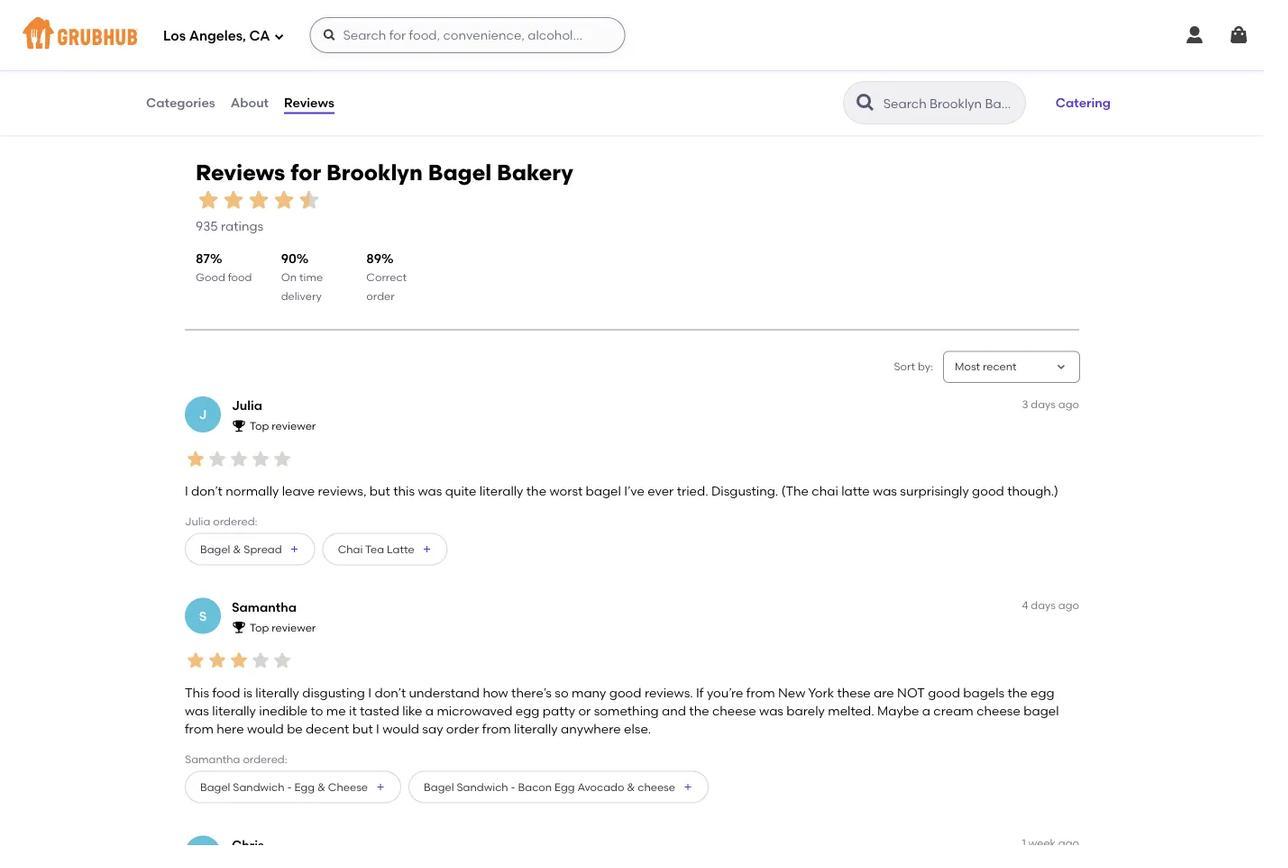 Task type: vqa. For each thing, say whether or not it's contained in the screenshot.
the and
yes



Task type: locate. For each thing, give the bounding box(es) containing it.
1 horizontal spatial sandwich
[[457, 781, 508, 794]]

egg
[[1031, 685, 1055, 701], [516, 704, 540, 719]]

normally
[[226, 484, 279, 499]]

sandwich down samantha ordered: at the left bottom of the page
[[233, 781, 285, 794]]

0 horizontal spatial sandwich
[[233, 781, 285, 794]]

the down 'if'
[[689, 704, 709, 719]]

caret down icon image
[[1054, 360, 1069, 375]]

cheese down bagels
[[977, 704, 1021, 719]]

ago down caret down icon on the right top
[[1059, 398, 1080, 411]]

1 would from the left
[[247, 722, 284, 737]]

i up julia ordered:
[[185, 484, 188, 499]]

food
[[228, 271, 252, 284], [212, 685, 240, 701]]

ordered: up bagel sandwich -  egg & cheese
[[243, 753, 287, 766]]

but left this
[[370, 484, 390, 499]]

$2.49
[[494, 27, 520, 40]]

top right j
[[250, 420, 269, 433]]

1 - from the left
[[287, 781, 292, 794]]

1 vertical spatial bagel
[[1024, 704, 1059, 719]]

ordered: up bagel & spread
[[213, 515, 258, 528]]

0 vertical spatial reviewer
[[272, 420, 316, 433]]

1 horizontal spatial egg
[[1031, 685, 1055, 701]]

1 horizontal spatial -
[[511, 781, 516, 794]]

0 horizontal spatial svg image
[[274, 31, 284, 42]]

good for (the
[[972, 484, 1005, 499]]

1645
[[376, 31, 403, 46]]

0 vertical spatial trophy icon image
[[232, 419, 246, 433]]

2 top reviewer from the top
[[250, 622, 316, 635]]

0 horizontal spatial don't
[[191, 484, 223, 499]]

0 vertical spatial i
[[185, 484, 188, 499]]

food left "is"
[[212, 685, 240, 701]]

plus icon image for bagel & spread
[[289, 544, 300, 555]]

delivery down min on the left
[[523, 27, 563, 40]]

samantha for samantha
[[232, 600, 297, 615]]

good up cream
[[928, 685, 960, 701]]

from left "here"
[[185, 722, 214, 737]]

1 vertical spatial egg
[[516, 704, 540, 719]]

most recent
[[955, 360, 1017, 374]]

1 vertical spatial ordered:
[[243, 753, 287, 766]]

understand
[[409, 685, 480, 701]]

ordered:
[[213, 515, 258, 528], [243, 753, 287, 766]]

chai tea latte button
[[323, 533, 448, 566]]

egg left cheese
[[294, 781, 315, 794]]

ratings right 935
[[221, 219, 264, 234]]

sandwich for bacon
[[457, 781, 508, 794]]

1 horizontal spatial egg
[[555, 781, 575, 794]]

i don't normally leave reviews, but this was quite literally the worst bagel i've ever tried. disgusting. (the chai latte was surprisingly good though.)
[[185, 484, 1059, 499]]

plus icon image right cheese
[[375, 782, 386, 793]]

trophy icon image right s
[[232, 620, 246, 635]]

1 vertical spatial julia
[[185, 515, 210, 528]]

days right 3
[[1031, 398, 1056, 411]]

1 vertical spatial samantha
[[185, 753, 240, 766]]

delivery right $1.99
[[198, 27, 239, 40]]

0 vertical spatial days
[[1031, 398, 1056, 411]]

plus icon image for bagel sandwich - bacon egg avocado & cheese
[[683, 782, 694, 793]]

bagel down julia ordered:
[[200, 543, 230, 556]]

reviews for brooklyn bagel bakery
[[196, 160, 573, 186]]

2 horizontal spatial delivery
[[523, 27, 563, 40]]

1 horizontal spatial ratings
[[406, 31, 449, 46]]

2 horizontal spatial good
[[972, 484, 1005, 499]]

days
[[1031, 398, 1056, 411], [1031, 599, 1056, 612]]

bagel inside 'this food is literally disgusting i don't understand how there's so many good reviews. if you're from new york these are not good bagels the egg was literally inedible to me it tasted like a microwaved egg patty or something and the cheese was barely melted. maybe a cream cheese bagel from here would be decent but i would say order from literally anywhere else.'
[[1024, 704, 1059, 719]]

literally up inedible
[[255, 685, 299, 701]]

svg image
[[1184, 24, 1206, 46], [274, 31, 284, 42]]

1 horizontal spatial cheese
[[712, 704, 756, 719]]

reviews for reviews for brooklyn bagel bakery
[[196, 160, 285, 186]]

1 top from the top
[[250, 420, 269, 433]]

say
[[422, 722, 443, 737]]

egg right bacon
[[555, 781, 575, 794]]

top reviewer up the 'leave' at left bottom
[[250, 420, 316, 433]]

ordered: for is
[[243, 753, 287, 766]]

87 good food
[[196, 251, 252, 284]]

bagel down "say"
[[424, 781, 454, 794]]

cheese
[[328, 781, 368, 794]]

reviews button
[[283, 70, 335, 135]]

0 horizontal spatial cheese
[[638, 781, 675, 794]]

plus icon image inside chai tea latte button
[[422, 544, 433, 555]]

literally
[[480, 484, 523, 499], [255, 685, 299, 701], [212, 704, 256, 719], [514, 722, 558, 737]]

- down be
[[287, 781, 292, 794]]

1 vertical spatial ago
[[1059, 599, 1080, 612]]

star icon image
[[376, 11, 391, 25], [391, 11, 405, 25], [405, 11, 420, 25], [420, 11, 434, 25], [420, 11, 434, 25], [434, 11, 449, 25], [196, 187, 221, 213], [221, 187, 246, 213], [246, 187, 271, 213], [271, 187, 297, 213], [297, 187, 322, 213], [297, 187, 322, 213], [185, 449, 207, 470], [207, 449, 228, 470], [228, 449, 250, 470], [250, 449, 271, 470], [271, 449, 293, 470], [185, 650, 207, 672], [207, 650, 228, 672], [228, 650, 250, 672], [250, 650, 271, 672], [271, 650, 293, 672]]

catering
[[1056, 95, 1111, 110]]

2 vertical spatial the
[[689, 704, 709, 719]]

top reviewer
[[250, 420, 316, 433], [250, 622, 316, 635]]

top for samantha
[[250, 622, 269, 635]]

trophy icon image right j
[[232, 419, 246, 433]]

0 vertical spatial egg
[[1031, 685, 1055, 701]]

bagel right cream
[[1024, 704, 1059, 719]]

1 horizontal spatial good
[[928, 685, 960, 701]]

0 horizontal spatial from
[[185, 722, 214, 737]]

order down correct
[[366, 289, 395, 302]]

time
[[299, 271, 323, 284]]

avocado
[[578, 781, 624, 794]]

good left 'though.)'
[[972, 484, 1005, 499]]

julia right j
[[232, 398, 262, 414]]

1 trophy icon image from the top
[[232, 419, 246, 433]]

don't up julia ordered:
[[191, 484, 223, 499]]

1 ago from the top
[[1059, 398, 1080, 411]]

1 horizontal spatial don't
[[375, 685, 406, 701]]

was right this
[[418, 484, 442, 499]]

1 vertical spatial days
[[1031, 599, 1056, 612]]

bagel left i've
[[586, 484, 621, 499]]

sandwich left bacon
[[457, 781, 508, 794]]

you're
[[707, 685, 744, 701]]

0 vertical spatial top
[[250, 420, 269, 433]]

1 vertical spatial but
[[352, 722, 373, 737]]

samantha for samantha ordered:
[[185, 753, 240, 766]]

1 horizontal spatial delivery
[[281, 289, 322, 302]]

but down 'it'
[[352, 722, 373, 737]]

a right like
[[426, 704, 434, 719]]

food inside 'this food is literally disgusting i don't understand how there's so many good reviews. if you're from new york these are not good bagels the egg was literally inedible to me it tasted like a microwaved egg patty or something and the cheese was barely melted. maybe a cream cheese bagel from here would be decent but i would say order from literally anywhere else.'
[[212, 685, 240, 701]]

bagel left bakery on the top left
[[428, 160, 492, 186]]

2 - from the left
[[511, 781, 516, 794]]

1 vertical spatial food
[[212, 685, 240, 701]]

bagel sandwich -  egg & cheese
[[200, 781, 368, 794]]

top reviewer up "is"
[[250, 622, 316, 635]]

this food is literally disgusting i don't understand how there's so many good reviews. if you're from new york these are not good bagels the egg was literally inedible to me it tasted like a microwaved egg patty or something and the cheese was barely melted. maybe a cream cheese bagel from here would be decent but i would say order from literally anywhere else.
[[185, 685, 1059, 737]]

1 horizontal spatial julia
[[232, 398, 262, 414]]

good up something
[[609, 685, 642, 701]]

reviews inside button
[[284, 95, 334, 110]]

2 horizontal spatial cheese
[[977, 704, 1021, 719]]

1 vertical spatial top
[[250, 622, 269, 635]]

1 vertical spatial don't
[[375, 685, 406, 701]]

1 vertical spatial ratings
[[221, 219, 264, 234]]

1 a from the left
[[426, 704, 434, 719]]

plus icon image right latte
[[422, 544, 433, 555]]

reviews up 935 ratings on the top left
[[196, 160, 285, 186]]

maybe
[[878, 704, 919, 719]]

- for bacon
[[511, 781, 516, 794]]

bagel for bagel & spread
[[200, 543, 230, 556]]

i
[[185, 484, 188, 499], [368, 685, 372, 701], [376, 722, 379, 737]]

reviews right 'about'
[[284, 95, 334, 110]]

1 days from the top
[[1031, 398, 1056, 411]]

don't up "tasted"
[[375, 685, 406, 701]]

samantha down spread
[[232, 600, 297, 615]]

julia for julia
[[232, 398, 262, 414]]

0 vertical spatial food
[[228, 271, 252, 284]]

bagel sandwich - bacon egg avocado & cheese button
[[409, 772, 709, 804]]

$1.99
[[171, 27, 196, 40]]

- left bacon
[[511, 781, 516, 794]]

correct
[[366, 271, 407, 284]]

ago right 4
[[1059, 599, 1080, 612]]

reviewer up the 'leave' at left bottom
[[272, 420, 316, 433]]

about
[[231, 95, 269, 110]]

food inside '87 good food'
[[228, 271, 252, 284]]

order down microwaved
[[446, 722, 479, 737]]

2 reviewer from the top
[[272, 622, 316, 635]]

would down inedible
[[247, 722, 284, 737]]

the right bagels
[[1008, 685, 1028, 701]]

los angeles, ca
[[163, 28, 270, 44]]

latte
[[842, 484, 870, 499]]

1 vertical spatial reviews
[[196, 160, 285, 186]]

was down "new" at right
[[759, 704, 784, 719]]

0 horizontal spatial julia
[[185, 515, 210, 528]]

ratings right '1645'
[[406, 31, 449, 46]]

samantha
[[232, 600, 297, 615], [185, 753, 240, 766]]

delivery down time
[[281, 289, 322, 302]]

bagel
[[428, 160, 492, 186], [200, 543, 230, 556], [200, 781, 230, 794], [424, 781, 454, 794]]

ago for this food is literally disgusting i don't understand how there's so many good reviews. if you're from new york these are not good bagels the egg was literally inedible to me it tasted like a microwaved egg patty or something and the cheese was barely melted. maybe a cream cheese bagel from here would be decent but i would say order from literally anywhere else.
[[1059, 599, 1080, 612]]

order
[[366, 289, 395, 302], [446, 722, 479, 737]]

0 vertical spatial ratings
[[406, 31, 449, 46]]

Sort by: field
[[955, 360, 1017, 375]]

trophy icon image
[[232, 419, 246, 433], [232, 620, 246, 635]]

main navigation navigation
[[0, 0, 1264, 70]]

plus icon image inside bagel & spread button
[[289, 544, 300, 555]]

3 days ago
[[1022, 398, 1080, 411]]

i up "tasted"
[[368, 685, 372, 701]]

& right avocado
[[627, 781, 635, 794]]

samantha ordered:
[[185, 753, 287, 766]]

reviewer up 'disgusting'
[[272, 622, 316, 635]]

would
[[247, 722, 284, 737], [383, 722, 419, 737]]

0 horizontal spatial a
[[426, 704, 434, 719]]

1 horizontal spatial would
[[383, 722, 419, 737]]

1 horizontal spatial a
[[922, 704, 931, 719]]

& left cheese
[[317, 781, 326, 794]]

top right s
[[250, 622, 269, 635]]

2 horizontal spatial the
[[1008, 685, 1028, 701]]

0 horizontal spatial &
[[233, 543, 241, 556]]

ratings for 1645 ratings
[[406, 31, 449, 46]]

days right 4
[[1031, 599, 1056, 612]]

or
[[578, 704, 591, 719]]

90
[[281, 251, 297, 266]]

julia ordered:
[[185, 515, 258, 528]]

plus icon image down "and"
[[683, 782, 694, 793]]

from left "new" at right
[[747, 685, 775, 701]]

reviewer for samantha
[[272, 622, 316, 635]]

1 top reviewer from the top
[[250, 420, 316, 433]]

egg down there's
[[516, 704, 540, 719]]

0 vertical spatial order
[[366, 289, 395, 302]]

would down like
[[383, 722, 419, 737]]

like
[[402, 704, 422, 719]]

plus icon image for bagel sandwich -  egg & cheese
[[375, 782, 386, 793]]

bagel
[[586, 484, 621, 499], [1024, 704, 1059, 719]]

food right good
[[228, 271, 252, 284]]

0 vertical spatial ago
[[1059, 398, 1080, 411]]

&
[[233, 543, 241, 556], [317, 781, 326, 794], [627, 781, 635, 794]]

chai tea latte
[[338, 543, 415, 556]]

min
[[528, 12, 547, 25]]

1 reviewer from the top
[[272, 420, 316, 433]]

1 sandwich from the left
[[233, 781, 285, 794]]

days for this food is literally disgusting i don't understand how there's so many good reviews. if you're from new york these are not good bagels the egg was literally inedible to me it tasted like a microwaved egg patty or something and the cheese was barely melted. maybe a cream cheese bagel from here would be decent but i would say order from literally anywhere else.
[[1031, 599, 1056, 612]]

& left spread
[[233, 543, 241, 556]]

a down 'not'
[[922, 704, 931, 719]]

don't
[[191, 484, 223, 499], [375, 685, 406, 701]]

egg right bagels
[[1031, 685, 1055, 701]]

$1.99 delivery
[[171, 27, 239, 40]]

julia up bagel & spread
[[185, 515, 210, 528]]

i down "tasted"
[[376, 722, 379, 737]]

cheese right avocado
[[638, 781, 675, 794]]

disgusting.
[[712, 484, 779, 499]]

trophy icon image for samantha
[[232, 620, 246, 635]]

search icon image
[[855, 92, 876, 114]]

the left "worst"
[[527, 484, 547, 499]]

top
[[250, 420, 269, 433], [250, 622, 269, 635]]

0 vertical spatial the
[[527, 484, 547, 499]]

angeles,
[[189, 28, 246, 44]]

delivery
[[198, 27, 239, 40], [523, 27, 563, 40], [281, 289, 322, 302]]

but inside 'this food is literally disgusting i don't understand how there's so many good reviews. if you're from new york these are not good bagels the egg was literally inedible to me it tasted like a microwaved egg patty or something and the cheese was barely melted. maybe a cream cheese bagel from here would be decent but i would say order from literally anywhere else.'
[[352, 722, 373, 737]]

there's
[[511, 685, 552, 701]]

2 vertical spatial i
[[376, 722, 379, 737]]

bagel down samantha ordered: at the left bottom of the page
[[200, 781, 230, 794]]

1 vertical spatial order
[[446, 722, 479, 737]]

2 horizontal spatial from
[[747, 685, 775, 701]]

2 sandwich from the left
[[457, 781, 508, 794]]

2 days from the top
[[1031, 599, 1056, 612]]

0 vertical spatial samantha
[[232, 600, 297, 615]]

top reviewer for samantha
[[250, 622, 316, 635]]

89 correct order
[[366, 251, 407, 302]]

0 vertical spatial bagel
[[586, 484, 621, 499]]

1 vertical spatial i
[[368, 685, 372, 701]]

0 horizontal spatial ratings
[[221, 219, 264, 234]]

2 trophy icon image from the top
[[232, 620, 246, 635]]

1 horizontal spatial i
[[368, 685, 372, 701]]

from down microwaved
[[482, 722, 511, 737]]

0 horizontal spatial would
[[247, 722, 284, 737]]

1645 ratings
[[376, 31, 449, 46]]

reviews for reviews
[[284, 95, 334, 110]]

ratings
[[406, 31, 449, 46], [221, 219, 264, 234]]

are
[[874, 685, 894, 701]]

from
[[747, 685, 775, 701], [185, 722, 214, 737], [482, 722, 511, 737]]

0 vertical spatial top reviewer
[[250, 420, 316, 433]]

1 vertical spatial top reviewer
[[250, 622, 316, 635]]

reviewer
[[272, 420, 316, 433], [272, 622, 316, 635]]

julia
[[232, 398, 262, 414], [185, 515, 210, 528]]

0 horizontal spatial i
[[185, 484, 188, 499]]

1 horizontal spatial order
[[446, 722, 479, 737]]

0 horizontal spatial order
[[366, 289, 395, 302]]

ago
[[1059, 398, 1080, 411], [1059, 599, 1080, 612]]

svg image
[[1228, 24, 1250, 46], [322, 28, 337, 42]]

trophy icon image for julia
[[232, 419, 246, 433]]

0 vertical spatial reviews
[[284, 95, 334, 110]]

cheese down you're
[[712, 704, 756, 719]]

reviews,
[[318, 484, 367, 499]]

plus icon image inside bagel sandwich - bacon egg avocado & cheese button
[[683, 782, 694, 793]]

plus icon image inside bagel sandwich -  egg & cheese button
[[375, 782, 386, 793]]

1 vertical spatial reviewer
[[272, 622, 316, 635]]

plus icon image right spread
[[289, 544, 300, 555]]

2 top from the top
[[250, 622, 269, 635]]

delivery inside the 20–35 min $2.49 delivery
[[523, 27, 563, 40]]

0 horizontal spatial egg
[[294, 781, 315, 794]]

1 vertical spatial trophy icon image
[[232, 620, 246, 635]]

1 horizontal spatial bagel
[[1024, 704, 1059, 719]]

2 ago from the top
[[1059, 599, 1080, 612]]

0 horizontal spatial -
[[287, 781, 292, 794]]

0 vertical spatial julia
[[232, 398, 262, 414]]

delivery inside 90 on time delivery
[[281, 289, 322, 302]]

samantha down "here"
[[185, 753, 240, 766]]

s
[[199, 609, 207, 624]]

days for i don't normally leave reviews, but this was quite literally the worst bagel i've ever tried. disgusting. (the chai latte was surprisingly good though.)
[[1031, 398, 1056, 411]]

0 vertical spatial ordered:
[[213, 515, 258, 528]]

plus icon image
[[289, 544, 300, 555], [422, 544, 433, 555], [375, 782, 386, 793], [683, 782, 694, 793]]



Task type: describe. For each thing, give the bounding box(es) containing it.
87
[[196, 251, 210, 266]]

york
[[809, 685, 834, 701]]

935 ratings
[[196, 219, 264, 234]]

order inside 'this food is literally disgusting i don't understand how there's so many good reviews. if you're from new york these are not good bagels the egg was literally inedible to me it tasted like a microwaved egg patty or something and the cheese was barely melted. maybe a cream cheese bagel from here would be decent but i would say order from literally anywhere else.'
[[446, 722, 479, 737]]

0 vertical spatial don't
[[191, 484, 223, 499]]

1 horizontal spatial svg image
[[1184, 24, 1206, 46]]

top reviewer for julia
[[250, 420, 316, 433]]

how
[[483, 685, 508, 701]]

julia for julia ordered:
[[185, 515, 210, 528]]

ever
[[648, 484, 674, 499]]

cream
[[934, 704, 974, 719]]

2 horizontal spatial i
[[376, 722, 379, 737]]

chai
[[812, 484, 839, 499]]

plus icon image for chai tea latte
[[422, 544, 433, 555]]

for
[[291, 160, 321, 186]]

2 horizontal spatial &
[[627, 781, 635, 794]]

bagel & spread
[[200, 543, 282, 556]]

this
[[185, 685, 209, 701]]

leave
[[282, 484, 315, 499]]

top for julia
[[250, 420, 269, 433]]

tea
[[365, 543, 384, 556]]

new
[[778, 685, 806, 701]]

bacon
[[518, 781, 552, 794]]

2 a from the left
[[922, 704, 931, 719]]

ago for i don't normally leave reviews, but this was quite literally the worst bagel i've ever tried. disgusting. (the chai latte was surprisingly good though.)
[[1059, 398, 1080, 411]]

bagel sandwich -  egg & cheese button
[[185, 772, 401, 804]]

0 horizontal spatial svg image
[[322, 28, 337, 42]]

latte
[[387, 543, 415, 556]]

bagel for bagel sandwich -  egg & cheese
[[200, 781, 230, 794]]

los
[[163, 28, 186, 44]]

delivery for 90
[[281, 289, 322, 302]]

was right latte
[[873, 484, 897, 499]]

1 vertical spatial the
[[1008, 685, 1028, 701]]

melted.
[[828, 704, 875, 719]]

1 horizontal spatial svg image
[[1228, 24, 1250, 46]]

ordered: for normally
[[213, 515, 258, 528]]

not
[[897, 685, 925, 701]]

ca
[[249, 28, 270, 44]]

(the
[[782, 484, 809, 499]]

patty
[[543, 704, 575, 719]]

was down this
[[185, 704, 209, 719]]

bagel & spread button
[[185, 533, 315, 566]]

935
[[196, 219, 218, 234]]

if
[[696, 685, 704, 701]]

Search for food, convenience, alcohol... search field
[[310, 17, 625, 53]]

don't inside 'this food is literally disgusting i don't understand how there's so many good reviews. if you're from new york these are not good bagels the egg was literally inedible to me it tasted like a microwaved egg patty or something and the cheese was barely melted. maybe a cream cheese bagel from here would be decent but i would say order from literally anywhere else.'
[[375, 685, 406, 701]]

categories button
[[145, 70, 216, 135]]

reviewer for julia
[[272, 420, 316, 433]]

anywhere
[[561, 722, 621, 737]]

many
[[572, 685, 606, 701]]

good
[[196, 271, 225, 284]]

- for egg
[[287, 781, 292, 794]]

0 horizontal spatial bagel
[[586, 484, 621, 499]]

barely
[[787, 704, 825, 719]]

1 horizontal spatial from
[[482, 722, 511, 737]]

1 egg from the left
[[294, 781, 315, 794]]

0 horizontal spatial the
[[527, 484, 547, 499]]

me
[[326, 704, 346, 719]]

microwaved
[[437, 704, 513, 719]]

tasted
[[360, 704, 399, 719]]

spread
[[244, 543, 282, 556]]

20–35 min $2.49 delivery
[[494, 12, 563, 40]]

something
[[594, 704, 659, 719]]

good for new
[[928, 685, 960, 701]]

so
[[555, 685, 569, 701]]

is
[[243, 685, 252, 701]]

quite
[[445, 484, 477, 499]]

bagel sandwich - bacon egg avocado & cheese
[[424, 781, 675, 794]]

j
[[199, 407, 207, 422]]

2 egg from the left
[[555, 781, 575, 794]]

3
[[1022, 398, 1028, 411]]

1 horizontal spatial the
[[689, 704, 709, 719]]

0 horizontal spatial good
[[609, 685, 642, 701]]

catering button
[[1048, 83, 1119, 123]]

tried.
[[677, 484, 709, 499]]

chai
[[338, 543, 363, 556]]

Search Brooklyn Bagel Bakery search field
[[882, 95, 1020, 112]]

4
[[1022, 599, 1028, 612]]

these
[[837, 685, 871, 701]]

cheese inside button
[[638, 781, 675, 794]]

about button
[[230, 70, 270, 135]]

bagels
[[963, 685, 1005, 701]]

0 vertical spatial but
[[370, 484, 390, 499]]

else.
[[624, 722, 651, 737]]

it
[[349, 704, 357, 719]]

literally up "here"
[[212, 704, 256, 719]]

sort
[[894, 360, 915, 374]]

bagel for bagel sandwich - bacon egg avocado & cheese
[[424, 781, 454, 794]]

order inside 89 correct order
[[366, 289, 395, 302]]

here
[[217, 722, 244, 737]]

0 horizontal spatial delivery
[[198, 27, 239, 40]]

literally down the patty
[[514, 722, 558, 737]]

2 would from the left
[[383, 722, 419, 737]]

90 on time delivery
[[281, 251, 323, 302]]

4 days ago
[[1022, 599, 1080, 612]]

89
[[366, 251, 382, 266]]

decent
[[306, 722, 349, 737]]

to
[[311, 704, 323, 719]]

this
[[393, 484, 415, 499]]

and
[[662, 704, 686, 719]]

by:
[[918, 360, 933, 374]]

bakery
[[497, 160, 573, 186]]

most
[[955, 360, 980, 374]]

ratings for 935 ratings
[[221, 219, 264, 234]]

literally right quite
[[480, 484, 523, 499]]

surprisingly
[[900, 484, 969, 499]]

0 horizontal spatial egg
[[516, 704, 540, 719]]

delivery for 20–35
[[523, 27, 563, 40]]

disgusting
[[302, 685, 365, 701]]

1 horizontal spatial &
[[317, 781, 326, 794]]

though.)
[[1008, 484, 1059, 499]]

reviews.
[[645, 685, 693, 701]]

recent
[[983, 360, 1017, 374]]

on
[[281, 271, 297, 284]]

sandwich for egg
[[233, 781, 285, 794]]



